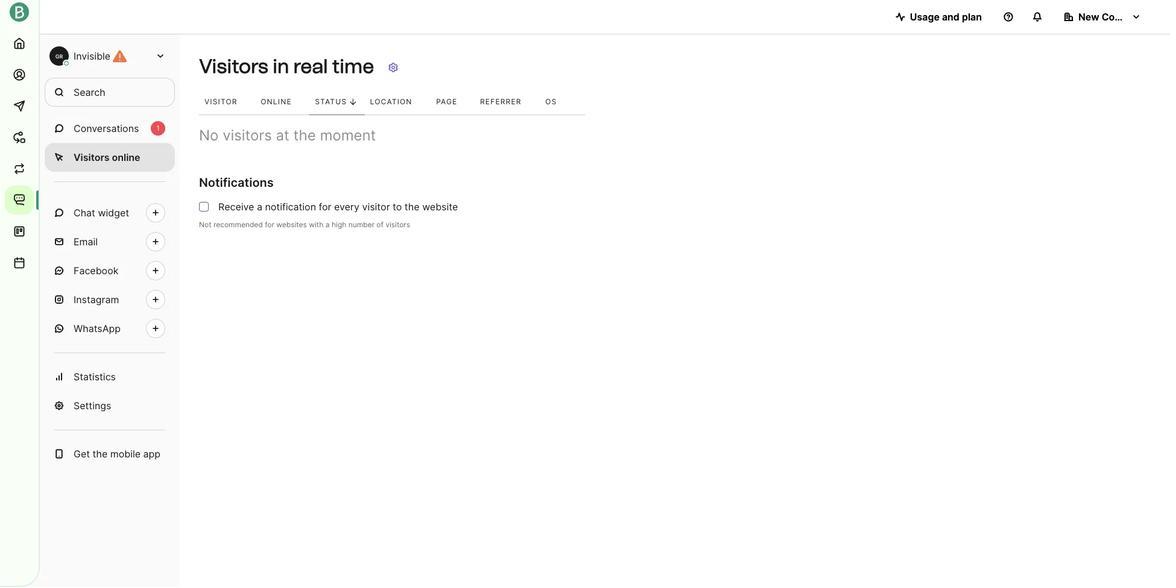 Task type: describe. For each thing, give the bounding box(es) containing it.
online button
[[255, 89, 310, 115]]

and
[[942, 11, 960, 23]]

instagram link
[[45, 285, 175, 314]]

widget
[[98, 207, 129, 219]]

statistics
[[74, 371, 116, 383]]

mobile
[[110, 448, 141, 460]]

get
[[74, 448, 90, 460]]

location button
[[365, 89, 431, 115]]

online
[[261, 97, 292, 106]]

1 vertical spatial the
[[405, 201, 420, 213]]

page button
[[431, 89, 475, 115]]

new company button
[[1054, 5, 1151, 29]]

at
[[276, 127, 289, 144]]

location
[[370, 97, 412, 106]]

time
[[332, 55, 374, 78]]

receive a notification for every visitor to the website
[[218, 201, 458, 213]]

websites
[[276, 220, 307, 229]]

chat widget link
[[45, 198, 175, 227]]

new
[[1078, 11, 1099, 23]]

settings link
[[45, 391, 175, 420]]

page
[[436, 97, 457, 106]]

0 vertical spatial the
[[293, 127, 316, 144]]

conversations
[[74, 122, 139, 135]]

usage
[[910, 11, 940, 23]]

1 horizontal spatial a
[[326, 220, 330, 229]]

online
[[112, 151, 140, 163]]

visitors online
[[74, 151, 140, 163]]

to
[[393, 201, 402, 213]]

moment
[[320, 127, 376, 144]]

referrer button
[[475, 89, 540, 115]]

visitor button
[[199, 89, 255, 115]]

2 vertical spatial the
[[93, 448, 108, 460]]

os button
[[540, 89, 573, 115]]

every
[[334, 201, 359, 213]]

notification
[[265, 201, 316, 213]]

no
[[199, 127, 219, 144]]

visitors for visitors in real time
[[199, 55, 268, 78]]

status button
[[310, 89, 365, 115]]

0 vertical spatial visitors
[[223, 127, 272, 144]]

number
[[348, 220, 375, 229]]

app
[[143, 448, 161, 460]]

notifications
[[199, 175, 274, 190]]

receive
[[218, 201, 254, 213]]

statistics link
[[45, 363, 175, 391]]

email
[[74, 236, 98, 248]]

not recommended for websites with a high number of visitors
[[199, 220, 410, 229]]

settings
[[74, 400, 111, 412]]

1
[[156, 124, 160, 133]]

email link
[[45, 227, 175, 256]]



Task type: locate. For each thing, give the bounding box(es) containing it.
website
[[422, 201, 458, 213]]

visitors down the conversations
[[74, 151, 110, 163]]

the right get
[[93, 448, 108, 460]]

for
[[319, 201, 331, 213], [265, 220, 274, 229]]

chat widget
[[74, 207, 129, 219]]

not
[[199, 220, 211, 229]]

1 horizontal spatial visitors
[[199, 55, 268, 78]]

get the mobile app link
[[45, 440, 175, 469]]

real
[[293, 55, 328, 78]]

new company
[[1078, 11, 1146, 23]]

1 horizontal spatial the
[[293, 127, 316, 144]]

visitor
[[362, 201, 390, 213]]

facebook link
[[45, 256, 175, 285]]

chat
[[74, 207, 95, 219]]

visitors down to
[[386, 220, 410, 229]]

0 vertical spatial for
[[319, 201, 331, 213]]

gr
[[55, 53, 63, 59]]

os
[[545, 97, 557, 106]]

visitor
[[204, 97, 237, 106]]

usage and plan
[[910, 11, 982, 23]]

the right to
[[405, 201, 420, 213]]

whatsapp
[[74, 323, 121, 335]]

high
[[332, 220, 346, 229]]

visitors for visitors online
[[74, 151, 110, 163]]

0 horizontal spatial visitors
[[74, 151, 110, 163]]

0 horizontal spatial visitors
[[223, 127, 272, 144]]

invisible
[[74, 50, 110, 62]]

get the mobile app
[[74, 448, 161, 460]]

in
[[273, 55, 289, 78]]

of
[[377, 220, 384, 229]]

the right at
[[293, 127, 316, 144]]

0 horizontal spatial for
[[265, 220, 274, 229]]

no visitors at the moment
[[199, 127, 376, 144]]

status
[[315, 97, 347, 106]]

for up with
[[319, 201, 331, 213]]

visitors
[[223, 127, 272, 144], [386, 220, 410, 229]]

search
[[74, 86, 105, 98]]

company
[[1102, 11, 1146, 23]]

the
[[293, 127, 316, 144], [405, 201, 420, 213], [93, 448, 108, 460]]

with
[[309, 220, 324, 229]]

visitors up visitor button
[[199, 55, 268, 78]]

a right with
[[326, 220, 330, 229]]

referrer
[[480, 97, 522, 106]]

a
[[257, 201, 262, 213], [326, 220, 330, 229]]

1 vertical spatial visitors
[[386, 220, 410, 229]]

1 vertical spatial for
[[265, 220, 274, 229]]

visitors in real time
[[199, 55, 374, 78]]

1 vertical spatial visitors
[[74, 151, 110, 163]]

facebook
[[74, 265, 118, 277]]

1 vertical spatial a
[[326, 220, 330, 229]]

visitors
[[199, 55, 268, 78], [74, 151, 110, 163]]

visitors left at
[[223, 127, 272, 144]]

0 vertical spatial a
[[257, 201, 262, 213]]

a right receive at the left of the page
[[257, 201, 262, 213]]

1 horizontal spatial for
[[319, 201, 331, 213]]

instagram
[[74, 294, 119, 306]]

recommended
[[213, 220, 263, 229]]

search link
[[45, 78, 175, 107]]

whatsapp link
[[45, 314, 175, 343]]

usage and plan button
[[886, 5, 992, 29]]

0 vertical spatial visitors
[[199, 55, 268, 78]]

plan
[[962, 11, 982, 23]]

visitors online link
[[45, 143, 175, 172]]

0 horizontal spatial the
[[93, 448, 108, 460]]

2 horizontal spatial the
[[405, 201, 420, 213]]

0 horizontal spatial a
[[257, 201, 262, 213]]

1 horizontal spatial visitors
[[386, 220, 410, 229]]

for left websites
[[265, 220, 274, 229]]



Task type: vqa. For each thing, say whether or not it's contained in the screenshot.
emails
no



